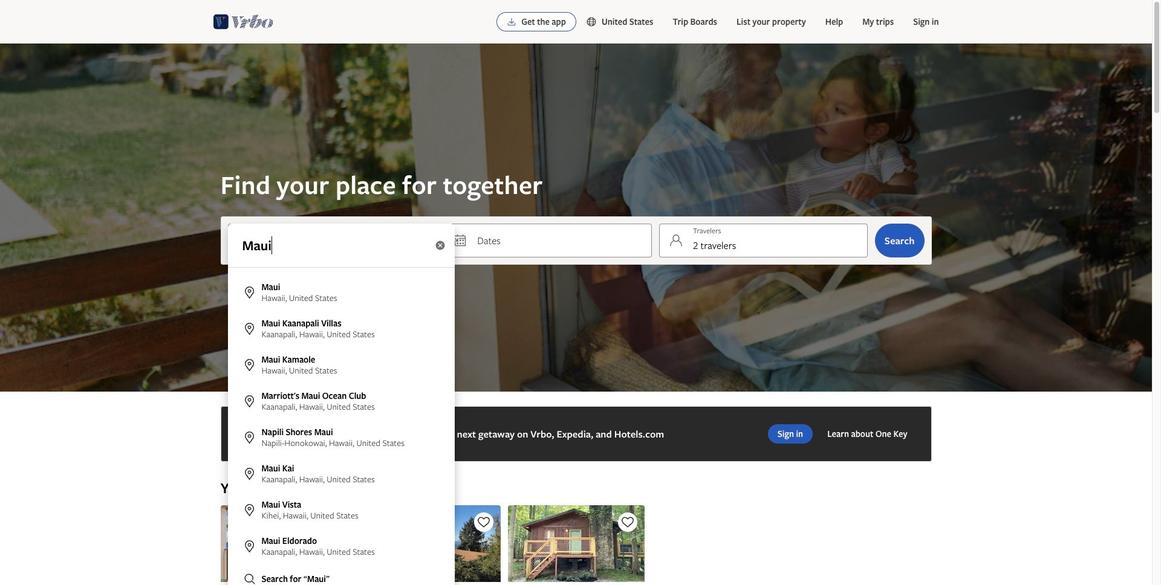 Task type: describe. For each thing, give the bounding box(es) containing it.
download the app button image
[[507, 17, 517, 27]]

Save Ocean View Duplex  Apartment Furnished to a trip checkbox
[[474, 513, 494, 532]]

Going to text field
[[228, 224, 455, 267]]

property grounds image
[[221, 506, 357, 583]]

clear going to image
[[435, 240, 446, 251]]



Task type: locate. For each thing, give the bounding box(es) containing it.
view from property image
[[364, 506, 501, 583]]

wizard region
[[0, 44, 1153, 586]]

Save Elegant Ocean-Front Penthouse, #616 to a trip checkbox
[[330, 513, 350, 532]]

Save Creekside Couple's Retreat at Cool Waters to a trip checkbox
[[618, 513, 637, 532]]

vrbo logo image
[[213, 12, 273, 31]]

small image
[[586, 16, 602, 27]]

main content
[[0, 44, 1153, 586]]

exterior image
[[508, 506, 645, 583]]



Task type: vqa. For each thing, say whether or not it's contained in the screenshot.
worth
no



